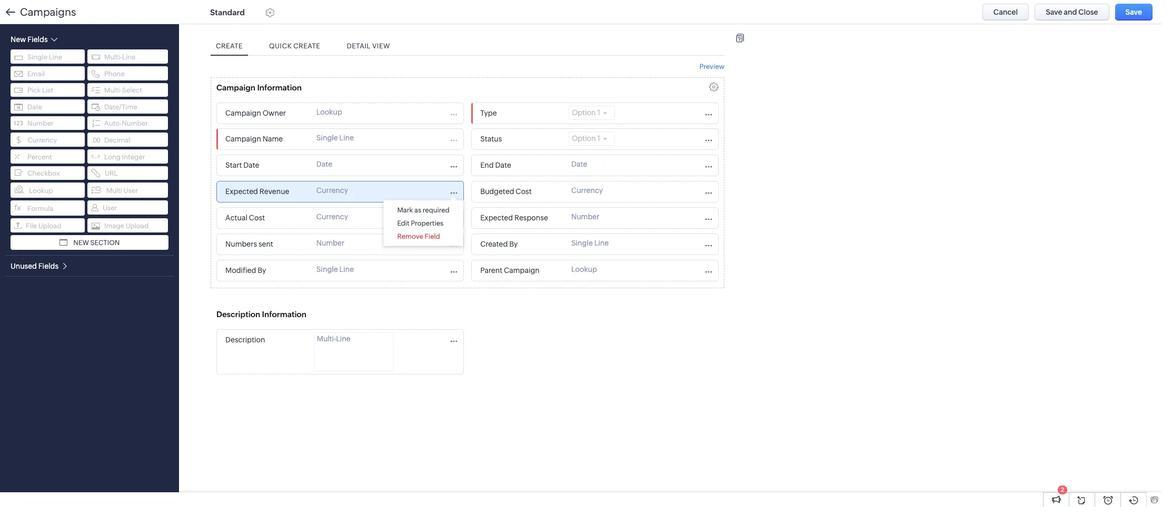 Task type: describe. For each thing, give the bounding box(es) containing it.
percent
[[27, 153, 52, 161]]

unused fields
[[11, 262, 59, 271]]

mark as required edit properties remove field
[[398, 207, 450, 241]]

multi user
[[106, 187, 138, 195]]

long integer
[[104, 153, 145, 161]]

detail view link
[[342, 37, 396, 55]]

single line
[[27, 53, 62, 61]]

date/time
[[104, 103, 137, 111]]

2 number from the left
[[122, 120, 148, 128]]

field
[[425, 233, 440, 241]]

checkbox
[[27, 170, 60, 178]]

auto-
[[104, 120, 122, 128]]

email
[[27, 70, 45, 78]]

line for single line
[[49, 53, 62, 61]]

required
[[423, 207, 450, 214]]

phone
[[104, 70, 125, 78]]

currency
[[27, 136, 57, 144]]

multi-select
[[104, 86, 142, 94]]

multi-line
[[104, 53, 136, 61]]

new section
[[73, 239, 120, 247]]

pick list
[[27, 86, 53, 94]]

file
[[26, 222, 37, 230]]

integer
[[122, 153, 145, 161]]

pick
[[27, 86, 41, 94]]

as
[[415, 207, 422, 214]]

image
[[104, 222, 124, 230]]

fields
[[38, 262, 59, 271]]

1 create from the left
[[216, 42, 243, 50]]

upload for file upload
[[38, 222, 61, 230]]

unused fields link
[[11, 262, 69, 271]]

detail view
[[347, 42, 390, 50]]

properties
[[411, 220, 444, 228]]

preview
[[700, 63, 725, 71]]

list
[[42, 86, 53, 94]]



Task type: vqa. For each thing, say whether or not it's contained in the screenshot.


Task type: locate. For each thing, give the bounding box(es) containing it.
create right quick
[[294, 42, 321, 50]]

image upload
[[104, 222, 149, 230]]

None button
[[983, 4, 1030, 21], [1036, 4, 1110, 21], [1116, 4, 1153, 21], [983, 4, 1030, 21], [1036, 4, 1110, 21], [1116, 4, 1153, 21]]

long
[[104, 153, 121, 161]]

1 multi- from the top
[[104, 53, 122, 61]]

auto-number
[[104, 120, 148, 128]]

1 line from the left
[[49, 53, 62, 61]]

user down the 'multi'
[[103, 204, 117, 212]]

0 horizontal spatial line
[[49, 53, 62, 61]]

None text field
[[222, 106, 309, 121], [222, 132, 309, 146], [477, 132, 564, 146], [222, 159, 309, 173], [477, 211, 564, 226], [477, 238, 564, 252], [222, 264, 309, 278], [214, 308, 319, 322], [222, 334, 309, 348], [222, 106, 309, 121], [222, 132, 309, 146], [477, 132, 564, 146], [222, 159, 309, 173], [477, 211, 564, 226], [477, 238, 564, 252], [222, 264, 309, 278], [214, 308, 319, 322], [222, 334, 309, 348]]

quick create link
[[264, 37, 326, 55]]

0 horizontal spatial number
[[27, 120, 54, 128]]

upload right image
[[126, 222, 149, 230]]

2 create from the left
[[294, 42, 321, 50]]

multi- down phone
[[104, 86, 122, 94]]

mark
[[398, 207, 413, 214]]

2
[[1062, 487, 1065, 494]]

number
[[27, 120, 54, 128], [122, 120, 148, 128]]

multi- for line
[[104, 53, 122, 61]]

line
[[49, 53, 62, 61], [122, 53, 136, 61]]

url
[[105, 170, 118, 178]]

line right single
[[49, 53, 62, 61]]

lookup
[[29, 187, 53, 195]]

1 horizontal spatial line
[[122, 53, 136, 61]]

1 horizontal spatial upload
[[126, 222, 149, 230]]

1 number from the left
[[27, 120, 54, 128]]

upload right file
[[38, 222, 61, 230]]

number up currency
[[27, 120, 54, 128]]

1 vertical spatial multi-
[[104, 86, 122, 94]]

date
[[27, 103, 42, 111]]

user
[[124, 187, 138, 195], [103, 204, 117, 212]]

1 vertical spatial user
[[103, 204, 117, 212]]

1 horizontal spatial create
[[294, 42, 321, 50]]

formula
[[27, 205, 53, 213]]

0 horizontal spatial create
[[216, 42, 243, 50]]

multi-
[[104, 53, 122, 61], [104, 86, 122, 94]]

remove
[[398, 233, 424, 241]]

2 multi- from the top
[[104, 86, 122, 94]]

line up phone
[[122, 53, 136, 61]]

decimal
[[104, 136, 130, 144]]

new
[[73, 239, 89, 247]]

edit
[[398, 220, 410, 228]]

create down standard
[[216, 42, 243, 50]]

file upload
[[26, 222, 61, 230]]

multi- up phone
[[104, 53, 122, 61]]

2 line from the left
[[122, 53, 136, 61]]

0 horizontal spatial user
[[103, 204, 117, 212]]

2 upload from the left
[[126, 222, 149, 230]]

multi
[[106, 187, 122, 195]]

upload for image upload
[[126, 222, 149, 230]]

unused
[[11, 262, 37, 271]]

multi- for select
[[104, 86, 122, 94]]

section
[[90, 239, 120, 247]]

standard
[[210, 8, 245, 17]]

create link
[[211, 37, 248, 55]]

view
[[373, 42, 390, 50]]

create
[[216, 42, 243, 50], [294, 42, 321, 50]]

upload
[[38, 222, 61, 230], [126, 222, 149, 230]]

select
[[122, 86, 142, 94]]

1 horizontal spatial user
[[124, 187, 138, 195]]

1 upload from the left
[[38, 222, 61, 230]]

campaigns
[[20, 6, 76, 18]]

number down date/time
[[122, 120, 148, 128]]

1 horizontal spatial number
[[122, 120, 148, 128]]

0 horizontal spatial upload
[[38, 222, 61, 230]]

0 vertical spatial user
[[124, 187, 138, 195]]

detail
[[347, 42, 371, 50]]

user right the 'multi'
[[124, 187, 138, 195]]

None text field
[[214, 81, 319, 95], [477, 106, 564, 121], [477, 159, 564, 173], [222, 185, 309, 199], [477, 185, 564, 199], [222, 211, 309, 226], [222, 238, 309, 252], [477, 264, 564, 278], [214, 81, 319, 95], [477, 106, 564, 121], [477, 159, 564, 173], [222, 185, 309, 199], [477, 185, 564, 199], [222, 211, 309, 226], [222, 238, 309, 252], [477, 264, 564, 278]]

single
[[27, 53, 47, 61]]

0 vertical spatial multi-
[[104, 53, 122, 61]]

quick
[[269, 42, 292, 50]]

line for multi-line
[[122, 53, 136, 61]]

quick create
[[269, 42, 321, 50]]



